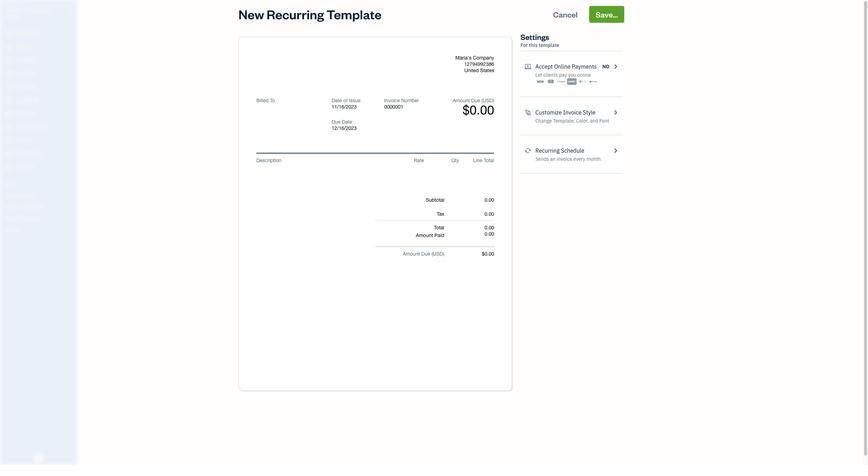 Task type: describe. For each thing, give the bounding box(es) containing it.
4 0.00 from the top
[[485, 231, 494, 237]]

states
[[480, 68, 494, 73]]

0000001 button
[[384, 104, 436, 110]]

company for maria's company owner
[[25, 6, 50, 13]]

subtotal
[[426, 197, 444, 203]]

amount for amount due ( usd ) $0.00
[[453, 98, 470, 103]]

accept online payments
[[535, 63, 597, 70]]

due for amount due ( usd ) $0.00
[[471, 98, 480, 103]]

to
[[270, 98, 275, 103]]

save…
[[596, 9, 618, 19]]

you
[[568, 72, 576, 78]]

date inside date of issue 11/16/2023
[[332, 98, 342, 103]]

1 0.00 from the top
[[485, 197, 494, 203]]

new recurring template
[[238, 6, 382, 22]]

date inside due date 12/16/2023
[[342, 119, 352, 125]]

customize invoice style
[[535, 109, 596, 116]]

( for amount due ( usd ) $0.00
[[481, 98, 483, 103]]

tax
[[437, 211, 444, 217]]

1 vertical spatial recurring
[[535, 147, 560, 154]]

clients
[[543, 72, 558, 78]]

client image
[[5, 44, 13, 51]]

0 vertical spatial recurring
[[267, 6, 324, 22]]

description
[[256, 158, 281, 163]]

amount due ( usd ) $0.00
[[453, 98, 494, 117]]

freshbooks image
[[33, 455, 44, 463]]

online
[[554, 63, 570, 70]]

payment image
[[5, 84, 13, 91]]

and
[[590, 118, 598, 124]]

chevronright image for no
[[612, 62, 619, 71]]

date of issue 11/16/2023
[[332, 98, 360, 110]]

save… button
[[589, 6, 624, 23]]

paintbrush image
[[525, 108, 531, 117]]

invoice inside invoice number 0000001
[[384, 98, 400, 103]]

amount for amount due ( usd )
[[403, 251, 420, 257]]

paid
[[434, 233, 444, 238]]

no
[[602, 63, 609, 70]]

1 horizontal spatial invoice
[[563, 109, 582, 116]]

customize
[[535, 109, 562, 116]]

total amount paid
[[416, 225, 444, 238]]

money image
[[5, 137, 13, 144]]

payments
[[572, 63, 597, 70]]

$0.00 inside amount due ( usd ) $0.00
[[463, 103, 494, 117]]

( for amount due ( usd )
[[432, 251, 433, 257]]

11/16/2023 button
[[332, 104, 374, 110]]

mastercard image
[[546, 78, 555, 85]]

chevronright image for recurring schedule
[[612, 147, 619, 155]]

sends an invoice every month
[[535, 156, 601, 162]]

cancel button
[[547, 6, 584, 23]]

12794992386
[[464, 61, 494, 67]]

usd for amount due ( usd )
[[433, 251, 443, 257]]

0.00 0.00
[[485, 225, 494, 237]]

accept
[[535, 63, 553, 70]]

settings for this template
[[520, 32, 559, 48]]

bank connections image
[[5, 215, 75, 221]]

due inside due date 12/16/2023
[[332, 119, 340, 125]]

invoice image
[[5, 70, 13, 78]]

an
[[550, 156, 555, 162]]

11/16/2023
[[332, 104, 357, 110]]

template
[[327, 6, 382, 22]]

american express image
[[567, 78, 577, 85]]

12/16/2023 button
[[332, 125, 374, 132]]

bank image
[[588, 78, 598, 85]]

recurring schedule
[[535, 147, 584, 154]]

this
[[529, 42, 538, 48]]

settings image
[[5, 227, 75, 232]]

total inside total amount paid
[[434, 225, 444, 231]]

line
[[473, 158, 482, 163]]

onlinesales image
[[525, 62, 531, 71]]

sends
[[535, 156, 549, 162]]

for
[[520, 42, 528, 48]]

pay
[[559, 72, 567, 78]]

of
[[343, 98, 348, 103]]

owner
[[6, 14, 19, 19]]



Task type: locate. For each thing, give the bounding box(es) containing it.
recurring
[[267, 6, 324, 22], [535, 147, 560, 154]]

invoice up 0000001 at the left
[[384, 98, 400, 103]]

)
[[493, 98, 494, 103], [443, 251, 444, 257]]

2 chevronright image from the top
[[612, 108, 619, 117]]

new
[[238, 6, 264, 22]]

date left "of"
[[332, 98, 342, 103]]

change
[[535, 118, 552, 124]]

apps image
[[5, 182, 75, 187]]

0 vertical spatial company
[[25, 6, 50, 13]]

1 horizontal spatial usd
[[483, 98, 493, 103]]

0 vertical spatial invoice
[[384, 98, 400, 103]]

1 vertical spatial maria's
[[455, 55, 472, 61]]

maria's company owner
[[6, 6, 50, 19]]

maria's for maria's company 12794992386 united states
[[455, 55, 472, 61]]

0 vertical spatial date
[[332, 98, 342, 103]]

visa image
[[535, 78, 545, 85]]

1 vertical spatial usd
[[433, 251, 443, 257]]

united
[[464, 68, 479, 73]]

template,
[[553, 118, 575, 124]]

usd inside amount due ( usd ) $0.00
[[483, 98, 493, 103]]

due inside amount due ( usd ) $0.00
[[471, 98, 480, 103]]

total up paid
[[434, 225, 444, 231]]

0 horizontal spatial recurring
[[267, 6, 324, 22]]

chevronright image
[[612, 62, 619, 71], [612, 108, 619, 117], [612, 147, 619, 155]]

1 vertical spatial amount
[[416, 233, 433, 238]]

main element
[[0, 0, 95, 466]]

) for amount due ( usd )
[[443, 251, 444, 257]]

month
[[586, 156, 601, 162]]

company for maria's company 12794992386 united states
[[473, 55, 494, 61]]

0 horizontal spatial usd
[[433, 251, 443, 257]]

date up the 12/16/2023
[[342, 119, 352, 125]]

( down states
[[481, 98, 483, 103]]

) down states
[[493, 98, 494, 103]]

) inside amount due ( usd ) $0.00
[[493, 98, 494, 103]]

amount down total amount paid
[[403, 251, 420, 257]]

rate
[[414, 158, 424, 163]]

maria's for maria's company owner
[[6, 6, 24, 13]]

expense image
[[5, 97, 13, 104]]

project image
[[5, 110, 13, 117]]

1 vertical spatial (
[[432, 251, 433, 257]]

1 vertical spatial date
[[342, 119, 352, 125]]

line total
[[473, 158, 494, 163]]

issue
[[349, 98, 360, 103]]

amount inside total amount paid
[[416, 233, 433, 238]]

amount
[[453, 98, 470, 103], [416, 233, 433, 238], [403, 251, 420, 257]]

1 vertical spatial total
[[434, 225, 444, 231]]

0 vertical spatial )
[[493, 98, 494, 103]]

let
[[535, 72, 542, 78]]

$0.00
[[463, 103, 494, 117], [482, 251, 494, 257]]

refresh image
[[525, 147, 531, 155]]

amount left paid
[[416, 233, 433, 238]]

2 0.00 from the top
[[485, 211, 494, 217]]

amount inside amount due ( usd ) $0.00
[[453, 98, 470, 103]]

style
[[583, 109, 596, 116]]

schedule
[[561, 147, 584, 154]]

0 vertical spatial (
[[481, 98, 483, 103]]

company
[[25, 6, 50, 13], [473, 55, 494, 61]]

invoice
[[384, 98, 400, 103], [563, 109, 582, 116]]

maria's inside maria's company owner
[[6, 6, 24, 13]]

amount down united
[[453, 98, 470, 103]]

every
[[573, 156, 585, 162]]

1 vertical spatial due
[[332, 119, 340, 125]]

due for amount due ( usd )
[[421, 251, 430, 257]]

due down united
[[471, 98, 480, 103]]

qty
[[451, 158, 459, 163]]

let clients pay you online
[[535, 72, 591, 78]]

due down total amount paid
[[421, 251, 430, 257]]

0 vertical spatial chevronright image
[[612, 62, 619, 71]]

billed
[[256, 98, 269, 103]]

1 vertical spatial $0.00
[[482, 251, 494, 257]]

dashboard image
[[5, 31, 13, 38]]

1 vertical spatial chevronright image
[[612, 108, 619, 117]]

due
[[471, 98, 480, 103], [332, 119, 340, 125], [421, 251, 430, 257]]

1 vertical spatial invoice
[[563, 109, 582, 116]]

0.00
[[485, 197, 494, 203], [485, 211, 494, 217], [485, 225, 494, 231], [485, 231, 494, 237]]

invoice up change template, color, and font
[[563, 109, 582, 116]]

1 horizontal spatial (
[[481, 98, 483, 103]]

timer image
[[5, 124, 13, 131]]

1 horizontal spatial total
[[484, 158, 494, 163]]

cancel
[[553, 9, 578, 19]]

report image
[[5, 164, 13, 171]]

1 horizontal spatial )
[[493, 98, 494, 103]]

2 vertical spatial amount
[[403, 251, 420, 257]]

) down paid
[[443, 251, 444, 257]]

amount due ( usd )
[[403, 251, 444, 257]]

1 vertical spatial )
[[443, 251, 444, 257]]

maria's
[[6, 6, 24, 13], [455, 55, 472, 61]]

items and services image
[[5, 204, 75, 210]]

0 vertical spatial usd
[[483, 98, 493, 103]]

font
[[599, 118, 609, 124]]

3 0.00 from the top
[[485, 225, 494, 231]]

0 horizontal spatial )
[[443, 251, 444, 257]]

2 vertical spatial chevronright image
[[612, 147, 619, 155]]

maria's company 12794992386 united states
[[455, 55, 494, 73]]

( inside amount due ( usd ) $0.00
[[481, 98, 483, 103]]

online
[[577, 72, 591, 78]]

number
[[401, 98, 419, 103]]

2 horizontal spatial due
[[471, 98, 480, 103]]

company inside maria's company owner
[[25, 6, 50, 13]]

template
[[539, 42, 559, 48]]

estimate image
[[5, 57, 13, 64]]

0 vertical spatial due
[[471, 98, 480, 103]]

apple pay image
[[578, 78, 587, 85]]

change template, color, and font
[[535, 118, 609, 124]]

due date 12/16/2023
[[332, 119, 357, 131]]

team members image
[[5, 193, 75, 199]]

maria's up "owner"
[[6, 6, 24, 13]]

0 horizontal spatial (
[[432, 251, 433, 257]]

usd
[[483, 98, 493, 103], [433, 251, 443, 257]]

12/16/2023
[[332, 126, 357, 131]]

maria's up united
[[455, 55, 472, 61]]

2 vertical spatial due
[[421, 251, 430, 257]]

1 horizontal spatial company
[[473, 55, 494, 61]]

0000001
[[384, 104, 403, 110]]

1 horizontal spatial due
[[421, 251, 430, 257]]

1 horizontal spatial maria's
[[455, 55, 472, 61]]

chart image
[[5, 150, 13, 157]]

0 horizontal spatial due
[[332, 119, 340, 125]]

1 vertical spatial company
[[473, 55, 494, 61]]

due up the 12/16/2023
[[332, 119, 340, 125]]

color,
[[576, 118, 589, 124]]

usd for amount due ( usd ) $0.00
[[483, 98, 493, 103]]

chevronright image for customize invoice style
[[612, 108, 619, 117]]

0 horizontal spatial invoice
[[384, 98, 400, 103]]

0 vertical spatial amount
[[453, 98, 470, 103]]

(
[[481, 98, 483, 103], [432, 251, 433, 257]]

) for amount due ( usd ) $0.00
[[493, 98, 494, 103]]

settings
[[520, 32, 549, 42]]

invoice number 0000001
[[384, 98, 419, 110]]

billed to
[[256, 98, 275, 103]]

discover image
[[557, 78, 566, 85]]

usd down states
[[483, 98, 493, 103]]

0 vertical spatial maria's
[[6, 6, 24, 13]]

total right the line
[[484, 158, 494, 163]]

maria's inside "maria's company 12794992386 united states"
[[455, 55, 472, 61]]

0 horizontal spatial maria's
[[6, 6, 24, 13]]

1 horizontal spatial recurring
[[535, 147, 560, 154]]

0 horizontal spatial company
[[25, 6, 50, 13]]

usd down paid
[[433, 251, 443, 257]]

( down total amount paid
[[432, 251, 433, 257]]

1 chevronright image from the top
[[612, 62, 619, 71]]

company inside "maria's company 12794992386 united states"
[[473, 55, 494, 61]]

date
[[332, 98, 342, 103], [342, 119, 352, 125]]

0 vertical spatial $0.00
[[463, 103, 494, 117]]

total
[[484, 158, 494, 163], [434, 225, 444, 231]]

3 chevronright image from the top
[[612, 147, 619, 155]]

0 vertical spatial total
[[484, 158, 494, 163]]

invoice
[[557, 156, 572, 162]]

0 horizontal spatial total
[[434, 225, 444, 231]]



Task type: vqa. For each thing, say whether or not it's contained in the screenshot.
Other Income link
no



